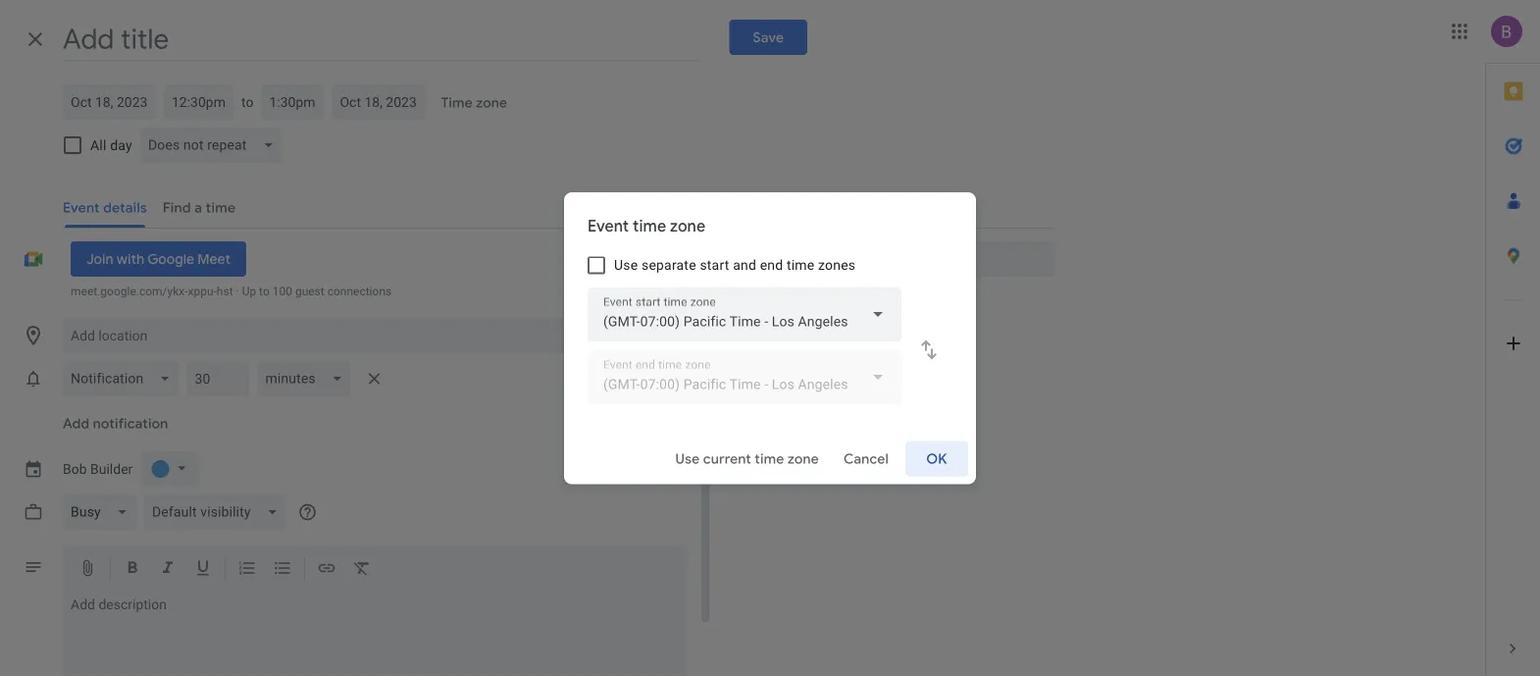 Task type: locate. For each thing, give the bounding box(es) containing it.
remove formatting image
[[352, 558, 372, 582]]

tab list
[[1487, 64, 1541, 621]]

0 horizontal spatial use
[[614, 257, 638, 273]]

see
[[760, 399, 782, 415]]

join
[[86, 250, 113, 267]]

2 horizontal spatial zone
[[788, 450, 820, 467]]

see guest list
[[760, 399, 842, 415]]

end
[[760, 257, 784, 273]]

1 horizontal spatial use
[[676, 450, 700, 467]]

0 vertical spatial zone
[[476, 94, 508, 111]]

meet.google.com/ykx-xppu-hst · up to 100 guest connections
[[71, 285, 392, 298]]

time right current
[[755, 450, 785, 467]]

zone up separate
[[670, 216, 706, 236]]

save
[[753, 29, 784, 46]]

0 vertical spatial time
[[633, 216, 667, 236]]

0 horizontal spatial to
[[241, 94, 254, 110]]

bob builder
[[63, 461, 133, 477]]

1 horizontal spatial zone
[[670, 216, 706, 236]]

0 horizontal spatial time
[[633, 216, 667, 236]]

bold image
[[123, 558, 142, 582]]

zones
[[819, 257, 856, 273]]

·
[[236, 285, 239, 298]]

time zone button
[[433, 85, 515, 121]]

Title text field
[[63, 18, 698, 61]]

1 horizontal spatial time
[[755, 450, 785, 467]]

connections
[[328, 285, 392, 298]]

1 vertical spatial use
[[676, 450, 700, 467]]

use left current
[[676, 450, 700, 467]]

guest left list
[[786, 399, 820, 415]]

meet.google.com/ykx-
[[71, 285, 188, 298]]

use down event
[[614, 257, 638, 273]]

add notification button
[[55, 406, 176, 442]]

use inside button
[[676, 450, 700, 467]]

invite others
[[760, 370, 835, 386]]

0 vertical spatial use
[[614, 257, 638, 273]]

zone right time
[[476, 94, 508, 111]]

use for use separate start and end time zones
[[614, 257, 638, 273]]

2 vertical spatial zone
[[788, 450, 820, 467]]

1 vertical spatial guest
[[786, 399, 820, 415]]

time right end
[[787, 257, 815, 273]]

1 vertical spatial to
[[259, 285, 270, 298]]

1 vertical spatial time
[[787, 257, 815, 273]]

guest
[[295, 285, 325, 298], [786, 399, 820, 415]]

group
[[710, 304, 1055, 422]]

day
[[110, 137, 132, 153]]

builder
[[90, 461, 133, 477]]

save button
[[730, 20, 808, 55]]

current
[[704, 450, 752, 467]]

None field
[[588, 287, 902, 342]]

time right event
[[633, 216, 667, 236]]

100
[[273, 285, 292, 298]]

0 horizontal spatial guest
[[295, 285, 325, 298]]

0 vertical spatial to
[[241, 94, 254, 110]]

2 vertical spatial time
[[755, 450, 785, 467]]

guest right 100
[[295, 285, 325, 298]]

time
[[633, 216, 667, 236], [787, 257, 815, 273], [755, 450, 785, 467]]

0 horizontal spatial zone
[[476, 94, 508, 111]]

permissions
[[765, 311, 840, 327]]

up
[[242, 285, 256, 298]]

modify event
[[760, 340, 838, 356]]

zone down 'see guest list'
[[788, 450, 820, 467]]

use
[[614, 257, 638, 273], [676, 450, 700, 467]]

use separate start and end time zones
[[614, 257, 856, 273]]

group containing guest permissions
[[710, 304, 1055, 422]]

zone
[[476, 94, 508, 111], [670, 216, 706, 236], [788, 450, 820, 467]]

to
[[241, 94, 254, 110], [259, 285, 270, 298]]

time
[[441, 94, 473, 111]]

ok button
[[906, 435, 969, 482]]

time zone
[[441, 94, 508, 111]]

1 vertical spatial zone
[[670, 216, 706, 236]]

event time zone
[[588, 216, 706, 236]]



Task type: vqa. For each thing, say whether or not it's contained in the screenshot.
11 to the right
no



Task type: describe. For each thing, give the bounding box(es) containing it.
30 minutes before element
[[63, 357, 390, 400]]

add notification
[[63, 415, 168, 432]]

use current time zone button
[[668, 435, 827, 482]]

all day
[[90, 137, 132, 153]]

event
[[588, 216, 629, 236]]

cancel button
[[835, 435, 898, 482]]

xppu-
[[188, 285, 217, 298]]

italic image
[[158, 558, 178, 582]]

none field inside 'event time zone' dialog
[[588, 287, 902, 342]]

bob
[[63, 461, 87, 477]]

all
[[90, 137, 107, 153]]

0 vertical spatial guest
[[295, 285, 325, 298]]

2 horizontal spatial time
[[787, 257, 815, 273]]

1 horizontal spatial to
[[259, 285, 270, 298]]

time inside button
[[755, 450, 785, 467]]

event time zone dialog
[[564, 192, 977, 484]]

list
[[823, 399, 842, 415]]

and
[[733, 257, 757, 273]]

start
[[700, 257, 730, 273]]

Minutes in advance for notification number field
[[195, 361, 242, 397]]

meet
[[198, 250, 231, 267]]

google
[[147, 250, 194, 267]]

notification
[[93, 415, 168, 432]]

use for use current time zone
[[676, 450, 700, 467]]

bulleted list image
[[273, 558, 292, 582]]

with
[[117, 250, 144, 267]]

event
[[805, 340, 838, 356]]

formatting options toolbar
[[63, 546, 686, 593]]

invite
[[760, 370, 793, 386]]

join with google meet
[[86, 250, 231, 267]]

join with google meet link
[[71, 241, 246, 277]]

others
[[796, 370, 835, 386]]

numbered list image
[[238, 558, 257, 582]]

cancel
[[844, 450, 889, 467]]

add
[[63, 415, 89, 432]]

modify
[[760, 340, 802, 356]]

Description text field
[[63, 597, 686, 676]]

insert link image
[[317, 558, 337, 582]]

use current time zone
[[676, 450, 820, 467]]

guest
[[725, 311, 761, 327]]

guest permissions
[[725, 311, 840, 327]]

ok
[[927, 450, 948, 467]]

hst
[[217, 285, 233, 298]]

separate
[[642, 257, 697, 273]]

1 horizontal spatial guest
[[786, 399, 820, 415]]

underline image
[[193, 558, 213, 582]]



